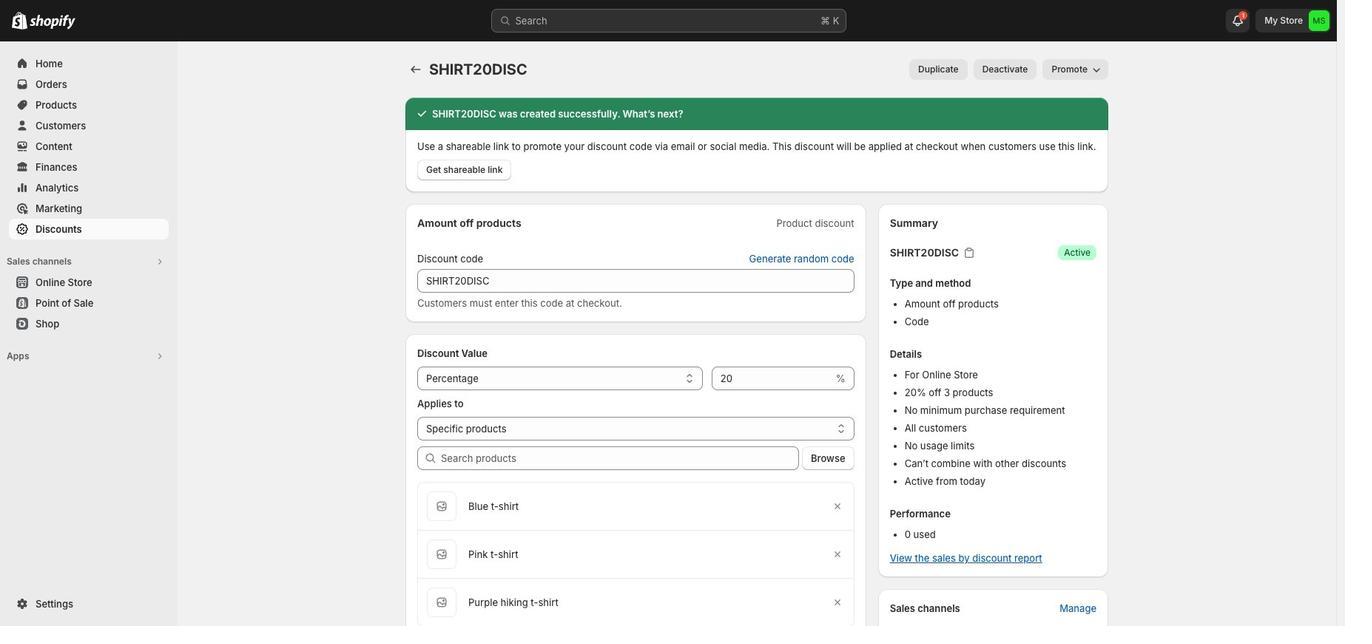 Task type: describe. For each thing, give the bounding box(es) containing it.
shopify image
[[12, 12, 27, 30]]

Search products text field
[[441, 447, 799, 471]]



Task type: vqa. For each thing, say whether or not it's contained in the screenshot.
the right shopify IMAGE
yes



Task type: locate. For each thing, give the bounding box(es) containing it.
None text field
[[712, 367, 833, 391]]

None text field
[[417, 269, 855, 293]]

my store image
[[1309, 10, 1330, 31]]

shopify image
[[30, 15, 75, 30]]



